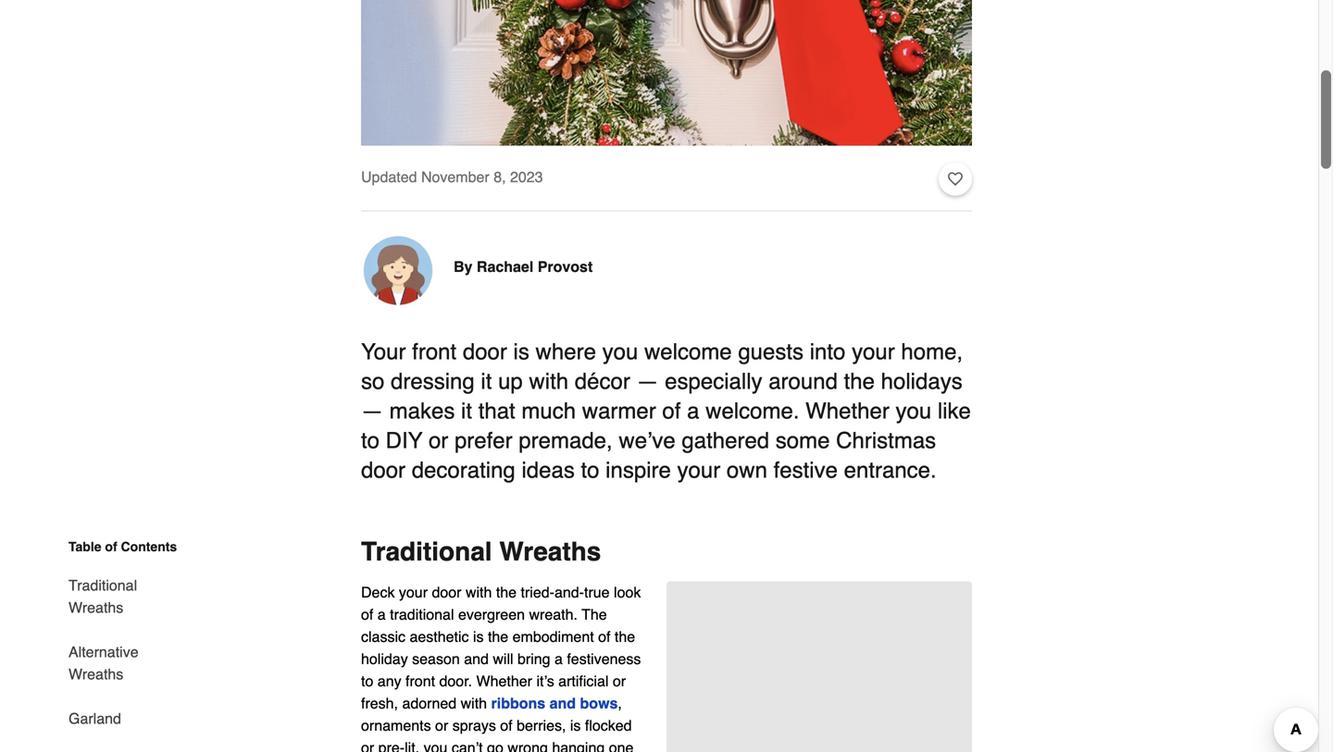 Task type: vqa. For each thing, say whether or not it's contained in the screenshot.
1st "e"
no



Task type: locate. For each thing, give the bounding box(es) containing it.
1 vertical spatial you
[[896, 396, 932, 421]]

— down so
[[361, 396, 383, 421]]

whether
[[806, 396, 890, 421], [476, 671, 532, 688]]

with up much
[[529, 366, 569, 392]]

the inside your front door is where you welcome guests into your home, so dressing it up with décor — especially around the holidays — makes it that much warmer of a welcome. whether you like to diy or prefer premade, we've gathered some christmas door decorating ideas to inspire your own festive entrance.
[[844, 366, 875, 392]]

traditional
[[390, 604, 454, 621]]

embodiment
[[513, 626, 594, 643]]

front up adorned
[[406, 671, 435, 688]]

0 vertical spatial door
[[463, 337, 507, 362]]

especially
[[665, 366, 763, 392]]

a down embodiment
[[555, 648, 563, 665]]

traditional wreaths up evergreen at the left bottom of page
[[361, 535, 601, 565]]

wreaths up tried-
[[499, 535, 601, 565]]

0 horizontal spatial is
[[473, 626, 484, 643]]

diy
[[386, 426, 423, 451]]

door down diy at the left bottom
[[361, 455, 406, 481]]

it's
[[537, 671, 554, 688]]

gathered
[[682, 426, 770, 451]]

or up ,
[[613, 671, 626, 688]]

2 vertical spatial to
[[361, 671, 374, 688]]

0 horizontal spatial door
[[361, 455, 406, 481]]

0 horizontal spatial your
[[399, 582, 428, 599]]

1 horizontal spatial door
[[432, 582, 462, 599]]

2 vertical spatial door
[[432, 582, 462, 599]]

2 vertical spatial you
[[424, 737, 448, 753]]

0 horizontal spatial —
[[361, 396, 383, 421]]

table of contents
[[69, 537, 177, 552]]

updated november 8, 2023
[[361, 166, 543, 183]]

to left diy at the left bottom
[[361, 426, 380, 451]]

is down evergreen at the left bottom of page
[[473, 626, 484, 643]]

where
[[536, 337, 596, 362]]

that
[[478, 396, 516, 421]]

décor
[[575, 366, 630, 392]]

2 horizontal spatial is
[[570, 715, 581, 732]]

0 horizontal spatial and
[[464, 648, 489, 665]]

1 vertical spatial is
[[473, 626, 484, 643]]

— up warmer
[[637, 366, 659, 392]]

tried-
[[521, 582, 555, 599]]

2 vertical spatial wreaths
[[69, 663, 123, 681]]

1 vertical spatial it
[[461, 396, 472, 421]]

provost
[[538, 256, 593, 273]]

to left any
[[361, 671, 374, 688]]

2 horizontal spatial a
[[687, 396, 700, 421]]

of up go
[[500, 715, 513, 732]]

whether inside your front door is where you welcome guests into your home, so dressing it up with décor — especially around the holidays — makes it that much warmer of a welcome. whether you like to diy or prefer premade, we've gathered some christmas door decorating ideas to inspire your own festive entrance.
[[806, 396, 890, 421]]

1 horizontal spatial traditional
[[361, 535, 492, 565]]

0 vertical spatial front
[[412, 337, 457, 362]]

and left will
[[464, 648, 489, 665]]

with
[[529, 366, 569, 392], [466, 582, 492, 599], [461, 693, 487, 710]]

door
[[463, 337, 507, 362], [361, 455, 406, 481], [432, 582, 462, 599]]

2 vertical spatial your
[[399, 582, 428, 599]]

1 vertical spatial whether
[[476, 671, 532, 688]]

ribbons and bows link
[[491, 693, 618, 710]]

whether up the christmas at the right
[[806, 396, 890, 421]]

of
[[662, 396, 681, 421], [105, 537, 117, 552], [361, 604, 374, 621], [598, 626, 611, 643], [500, 715, 513, 732]]

updated
[[361, 166, 417, 183]]

2023
[[510, 166, 543, 183]]

sprays
[[453, 715, 496, 732]]

with up evergreen at the left bottom of page
[[466, 582, 492, 599]]

2 horizontal spatial you
[[896, 396, 932, 421]]

wreaths down the alternative
[[69, 663, 123, 681]]

we've
[[619, 426, 676, 451]]

lit,
[[405, 737, 420, 753]]

your up traditional
[[399, 582, 428, 599]]

november
[[421, 166, 490, 183]]

0 horizontal spatial it
[[461, 396, 472, 421]]

or inside your front door is where you welcome guests into your home, so dressing it up with décor — especially around the holidays — makes it that much warmer of a welcome. whether you like to diy or prefer premade, we've gathered some christmas door decorating ideas to inspire your own festive entrance.
[[429, 426, 448, 451]]

1 horizontal spatial whether
[[806, 396, 890, 421]]

and down the it's
[[550, 693, 576, 710]]

contents
[[121, 537, 177, 552]]

wreaths inside alternative wreaths
[[69, 663, 123, 681]]

a up classic
[[378, 604, 386, 621]]

2 vertical spatial a
[[555, 648, 563, 665]]

some
[[776, 426, 830, 451]]

into
[[810, 337, 846, 362]]

traditional inside the "table of contents" element
[[69, 575, 137, 592]]

wreaths up the alternative
[[69, 597, 123, 614]]

1 horizontal spatial —
[[637, 366, 659, 392]]

or down makes
[[429, 426, 448, 451]]

you right lit, on the bottom
[[424, 737, 448, 753]]

is up hanging
[[570, 715, 581, 732]]

traditional
[[361, 535, 492, 565], [69, 575, 137, 592]]

1 vertical spatial a
[[378, 604, 386, 621]]

of up we've
[[662, 396, 681, 421]]

1 horizontal spatial is
[[514, 337, 530, 362]]

2 vertical spatial is
[[570, 715, 581, 732]]

is inside the deck your door with the tried-and-true look of a traditional evergreen wreath. the classic aesthetic is the embodiment of the holiday season and will bring a festiveness to any front door. whether it's artificial or fresh, adorned with
[[473, 626, 484, 643]]

traditional up traditional
[[361, 535, 492, 565]]

door.
[[439, 671, 472, 688]]

0 vertical spatial and
[[464, 648, 489, 665]]

you down holidays in the right of the page
[[896, 396, 932, 421]]

0 vertical spatial you
[[602, 337, 638, 362]]

classic
[[361, 626, 406, 643]]

is
[[514, 337, 530, 362], [473, 626, 484, 643], [570, 715, 581, 732]]

table of contents element
[[54, 535, 193, 753]]

the down into on the right top of the page
[[844, 366, 875, 392]]

1 vertical spatial wreaths
[[69, 597, 123, 614]]

2 horizontal spatial door
[[463, 337, 507, 362]]

0 vertical spatial with
[[529, 366, 569, 392]]

to down 'premade,'
[[581, 455, 600, 481]]

to
[[361, 426, 380, 451], [581, 455, 600, 481], [361, 671, 374, 688]]

pre-
[[378, 737, 405, 753]]

rachael provost image
[[361, 231, 435, 305]]

traditional wreaths down table
[[69, 575, 137, 614]]

ribbons
[[491, 693, 546, 710]]

wreaths
[[499, 535, 601, 565], [69, 597, 123, 614], [69, 663, 123, 681]]

so
[[361, 366, 385, 392]]

0 vertical spatial traditional
[[361, 535, 492, 565]]

front
[[412, 337, 457, 362], [406, 671, 435, 688]]

you up décor
[[602, 337, 638, 362]]

traditional wreaths
[[361, 535, 601, 565], [69, 575, 137, 614]]

berries,
[[517, 715, 566, 732]]

alternative wreaths link
[[69, 628, 193, 695]]

,
[[618, 693, 622, 710]]

with up sprays
[[461, 693, 487, 710]]

go
[[487, 737, 504, 753]]

0 horizontal spatial traditional wreaths
[[69, 575, 137, 614]]

it left that
[[461, 396, 472, 421]]

1 vertical spatial traditional
[[69, 575, 137, 592]]

can't
[[452, 737, 483, 753]]

your
[[361, 337, 406, 362]]

like
[[938, 396, 971, 421]]

—
[[637, 366, 659, 392], [361, 396, 383, 421]]

door up traditional
[[432, 582, 462, 599]]

1 horizontal spatial a
[[555, 648, 563, 665]]

adorned
[[402, 693, 457, 710]]

0 horizontal spatial traditional
[[69, 575, 137, 592]]

fresh,
[[361, 693, 398, 710]]

1 vertical spatial to
[[581, 455, 600, 481]]

0 vertical spatial it
[[481, 366, 492, 392]]

door up up
[[463, 337, 507, 362]]

a
[[687, 396, 700, 421], [378, 604, 386, 621], [555, 648, 563, 665]]

1 horizontal spatial it
[[481, 366, 492, 392]]

1 horizontal spatial traditional wreaths
[[361, 535, 601, 565]]

0 horizontal spatial you
[[424, 737, 448, 753]]

1 vertical spatial your
[[677, 455, 721, 481]]

whether down will
[[476, 671, 532, 688]]

is up up
[[514, 337, 530, 362]]

the up evergreen at the left bottom of page
[[496, 582, 517, 599]]

the
[[844, 366, 875, 392], [496, 582, 517, 599], [488, 626, 509, 643], [615, 626, 635, 643]]

front up dressing
[[412, 337, 457, 362]]

the up festiveness
[[615, 626, 635, 643]]

1 horizontal spatial and
[[550, 693, 576, 710]]

you
[[602, 337, 638, 362], [896, 396, 932, 421], [424, 737, 448, 753]]

wreaths inside traditional wreaths
[[69, 597, 123, 614]]

0 vertical spatial whether
[[806, 396, 890, 421]]

festiveness
[[567, 648, 641, 665]]

0 vertical spatial is
[[514, 337, 530, 362]]

0 vertical spatial traditional wreaths
[[361, 535, 601, 565]]

a down especially
[[687, 396, 700, 421]]

is inside the , ornaments or sprays of berries, is flocked or pre-lit, you can't go wrong hanging o
[[570, 715, 581, 732]]

premade,
[[519, 426, 613, 451]]

heart outline image
[[948, 166, 963, 187]]

rachael
[[477, 256, 534, 273]]

door inside the deck your door with the tried-and-true look of a traditional evergreen wreath. the classic aesthetic is the embodiment of the holiday season and will bring a festiveness to any front door. whether it's artificial or fresh, adorned with
[[432, 582, 462, 599]]

and
[[464, 648, 489, 665], [550, 693, 576, 710]]

or
[[429, 426, 448, 451], [613, 671, 626, 688], [435, 715, 448, 732], [361, 737, 374, 753]]

0 horizontal spatial whether
[[476, 671, 532, 688]]

0 vertical spatial —
[[637, 366, 659, 392]]

your
[[852, 337, 895, 362], [677, 455, 721, 481], [399, 582, 428, 599]]

1 vertical spatial door
[[361, 455, 406, 481]]

traditional down table
[[69, 575, 137, 592]]

your right into on the right top of the page
[[852, 337, 895, 362]]

traditional wreaths inside the "table of contents" element
[[69, 575, 137, 614]]

2 horizontal spatial your
[[852, 337, 895, 362]]

it left up
[[481, 366, 492, 392]]

2 vertical spatial with
[[461, 693, 487, 710]]

1 vertical spatial front
[[406, 671, 435, 688]]

with inside your front door is where you welcome guests into your home, so dressing it up with décor — especially around the holidays — makes it that much warmer of a welcome. whether you like to diy or prefer premade, we've gathered some christmas door decorating ideas to inspire your own festive entrance.
[[529, 366, 569, 392]]

door for your
[[432, 582, 462, 599]]

1 vertical spatial traditional wreaths
[[69, 575, 137, 614]]

your down gathered
[[677, 455, 721, 481]]

0 vertical spatial a
[[687, 396, 700, 421]]

garland link
[[69, 695, 121, 739]]



Task type: describe. For each thing, give the bounding box(es) containing it.
you inside the , ornaments or sprays of berries, is flocked or pre-lit, you can't go wrong hanging o
[[424, 737, 448, 753]]

a snowy evergreen wreath with pinecones, apples, berries and an offset red bow on a white door. image
[[361, 0, 972, 143]]

entrance.
[[844, 455, 937, 481]]

and inside the deck your door with the tried-and-true look of a traditional evergreen wreath. the classic aesthetic is the embodiment of the holiday season and will bring a festiveness to any front door. whether it's artificial or fresh, adorned with
[[464, 648, 489, 665]]

festive
[[774, 455, 838, 481]]

garland
[[69, 708, 121, 725]]

or left pre-
[[361, 737, 374, 753]]

deck
[[361, 582, 395, 599]]

1 horizontal spatial your
[[677, 455, 721, 481]]

traditional wreaths link
[[69, 561, 193, 628]]

dressing
[[391, 366, 475, 392]]

evergreen
[[458, 604, 525, 621]]

wreaths for traditional wreaths link
[[69, 597, 123, 614]]

1 vertical spatial and
[[550, 693, 576, 710]]

your front door is where you welcome guests into your home, so dressing it up with décor — especially around the holidays — makes it that much warmer of a welcome. whether you like to diy or prefer premade, we've gathered some christmas door decorating ideas to inspire your own festive entrance.
[[361, 337, 971, 481]]

wrong
[[508, 737, 548, 753]]

to inside the deck your door with the tried-and-true look of a traditional evergreen wreath. the classic aesthetic is the embodiment of the holiday season and will bring a festiveness to any front door. whether it's artificial or fresh, adorned with
[[361, 671, 374, 688]]

0 vertical spatial to
[[361, 426, 380, 451]]

warmer
[[582, 396, 656, 421]]

1 vertical spatial with
[[466, 582, 492, 599]]

true
[[584, 582, 610, 599]]

holiday
[[361, 648, 408, 665]]

of inside the , ornaments or sprays of berries, is flocked or pre-lit, you can't go wrong hanging o
[[500, 715, 513, 732]]

holidays
[[881, 366, 963, 392]]

is inside your front door is where you welcome guests into your home, so dressing it up with décor — especially around the holidays — makes it that much warmer of a welcome. whether you like to diy or prefer premade, we've gathered some christmas door decorating ideas to inspire your own festive entrance.
[[514, 337, 530, 362]]

aesthetic
[[410, 626, 469, 643]]

whether inside the deck your door with the tried-and-true look of a traditional evergreen wreath. the classic aesthetic is the embodiment of the holiday season and will bring a festiveness to any front door. whether it's artificial or fresh, adorned with
[[476, 671, 532, 688]]

bring
[[518, 648, 551, 665]]

8,
[[494, 166, 506, 183]]

any
[[378, 671, 402, 688]]

front inside the deck your door with the tried-and-true look of a traditional evergreen wreath. the classic aesthetic is the embodiment of the holiday season and will bring a festiveness to any front door. whether it's artificial or fresh, adorned with
[[406, 671, 435, 688]]

by
[[454, 256, 473, 273]]

up
[[498, 366, 523, 392]]

table
[[69, 537, 101, 552]]

makes
[[390, 396, 455, 421]]

0 horizontal spatial a
[[378, 604, 386, 621]]

welcome
[[644, 337, 732, 362]]

wreath.
[[529, 604, 578, 621]]

your inside the deck your door with the tried-and-true look of a traditional evergreen wreath. the classic aesthetic is the embodiment of the holiday season and will bring a festiveness to any front door. whether it's artificial or fresh, adorned with
[[399, 582, 428, 599]]

christmas
[[836, 426, 936, 451]]

or down adorned
[[435, 715, 448, 732]]

ornaments
[[361, 715, 431, 732]]

of inside your front door is where you welcome guests into your home, so dressing it up with décor — especially around the holidays — makes it that much warmer of a welcome. whether you like to diy or prefer premade, we've gathered some christmas door decorating ideas to inspire your own festive entrance.
[[662, 396, 681, 421]]

alternative wreaths
[[69, 641, 139, 681]]

by rachael provost
[[454, 256, 593, 273]]

an evergreen wreath decorated with red flowers, gold and red ornaments and pinecones on a red door. image
[[667, 579, 972, 753]]

flocked
[[585, 715, 632, 732]]

of up festiveness
[[598, 626, 611, 643]]

home,
[[901, 337, 963, 362]]

door for front
[[463, 337, 507, 362]]

around
[[769, 366, 838, 392]]

decorating
[[412, 455, 516, 481]]

alternative
[[69, 641, 139, 658]]

1 horizontal spatial you
[[602, 337, 638, 362]]

or inside the deck your door with the tried-and-true look of a traditional evergreen wreath. the classic aesthetic is the embodiment of the holiday season and will bring a festiveness to any front door. whether it's artificial or fresh, adorned with
[[613, 671, 626, 688]]

ideas
[[522, 455, 575, 481]]

and-
[[555, 582, 584, 599]]

a inside your front door is where you welcome guests into your home, so dressing it up with décor — especially around the holidays — makes it that much warmer of a welcome. whether you like to diy or prefer premade, we've gathered some christmas door decorating ideas to inspire your own festive entrance.
[[687, 396, 700, 421]]

own
[[727, 455, 768, 481]]

look
[[614, 582, 641, 599]]

guests
[[738, 337, 804, 362]]

ribbons and bows
[[491, 693, 618, 710]]

0 vertical spatial wreaths
[[499, 535, 601, 565]]

hanging
[[552, 737, 605, 753]]

prefer
[[455, 426, 513, 451]]

wreaths for alternative wreaths link
[[69, 663, 123, 681]]

1 vertical spatial —
[[361, 396, 383, 421]]

the
[[582, 604, 607, 621]]

of right table
[[105, 537, 117, 552]]

of down deck
[[361, 604, 374, 621]]

inspire
[[606, 455, 671, 481]]

bows
[[580, 693, 618, 710]]

front inside your front door is where you welcome guests into your home, so dressing it up with décor — especially around the holidays — makes it that much warmer of a welcome. whether you like to diy or prefer premade, we've gathered some christmas door decorating ideas to inspire your own festive entrance.
[[412, 337, 457, 362]]

artificial
[[559, 671, 609, 688]]

season
[[412, 648, 460, 665]]

the up will
[[488, 626, 509, 643]]

, ornaments or sprays of berries, is flocked or pre-lit, you can't go wrong hanging o
[[361, 693, 635, 753]]

will
[[493, 648, 514, 665]]

much
[[522, 396, 576, 421]]

0 vertical spatial your
[[852, 337, 895, 362]]

deck your door with the tried-and-true look of a traditional evergreen wreath. the classic aesthetic is the embodiment of the holiday season and will bring a festiveness to any front door. whether it's artificial or fresh, adorned with
[[361, 582, 641, 710]]

welcome.
[[706, 396, 800, 421]]



